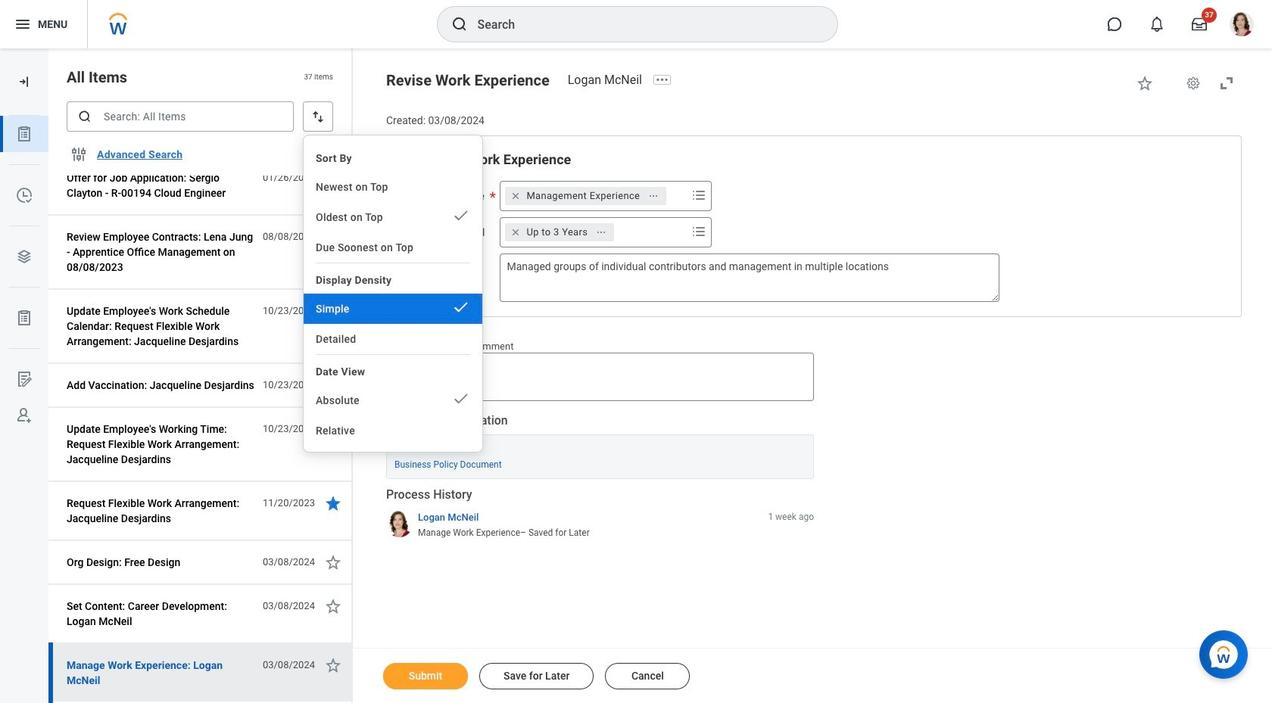 Task type: vqa. For each thing, say whether or not it's contained in the screenshot.
related actions ICON within the Management Experience, Press Delete To Clear Value. option
yes



Task type: locate. For each thing, give the bounding box(es) containing it.
check image
[[452, 207, 470, 225], [452, 298, 470, 317]]

1 horizontal spatial related actions image
[[649, 191, 659, 201]]

clipboard image
[[15, 125, 33, 143]]

0 vertical spatial related actions image
[[649, 191, 659, 201]]

Search Workday  search field
[[478, 8, 806, 41]]

configure image
[[70, 145, 88, 164]]

up to 3 years, press delete to clear value. option
[[506, 223, 615, 241]]

related actions image
[[649, 191, 659, 201], [596, 227, 607, 238]]

related actions image down management experience, press delete to clear value. option
[[596, 227, 607, 238]]

search image
[[450, 15, 469, 33], [77, 109, 92, 124]]

None text field
[[500, 254, 1000, 302], [426, 353, 814, 402], [500, 254, 1000, 302], [426, 353, 814, 402]]

profile logan mcneil image
[[1230, 12, 1255, 39]]

prompts image for management experience, press delete to clear value. option
[[690, 186, 709, 204]]

6 star image from the top
[[324, 657, 342, 675]]

0 vertical spatial search image
[[450, 15, 469, 33]]

x small image
[[509, 225, 524, 240]]

up to 3 years element
[[527, 226, 588, 239]]

0 horizontal spatial related actions image
[[596, 227, 607, 238]]

1 horizontal spatial search image
[[450, 15, 469, 33]]

1 vertical spatial related actions image
[[596, 227, 607, 238]]

related actions image inside management experience, press delete to clear value. option
[[649, 191, 659, 201]]

list
[[0, 116, 48, 434]]

0 horizontal spatial search image
[[77, 109, 92, 124]]

related actions image for up to 3 years element
[[596, 227, 607, 238]]

star image
[[324, 169, 342, 187], [324, 302, 342, 320], [324, 377, 342, 395], [324, 420, 342, 439], [324, 495, 342, 513], [324, 657, 342, 675]]

logan mcneil element
[[568, 73, 651, 87]]

1 prompts image from the top
[[690, 186, 709, 204]]

clock check image
[[15, 186, 33, 205]]

1 vertical spatial prompts image
[[690, 223, 709, 241]]

related actions image right management experience "element"
[[649, 191, 659, 201]]

2 prompts image from the top
[[690, 223, 709, 241]]

group
[[405, 151, 1223, 302]]

1 vertical spatial check image
[[452, 298, 470, 317]]

0 vertical spatial check image
[[452, 207, 470, 225]]

sort image
[[311, 109, 326, 124]]

menu
[[304, 142, 483, 446]]

0 vertical spatial prompts image
[[690, 186, 709, 204]]

gear image
[[1186, 76, 1202, 91]]

prompts image
[[690, 186, 709, 204], [690, 223, 709, 241]]

star image
[[1136, 74, 1155, 92], [324, 228, 342, 246], [324, 554, 342, 572], [324, 598, 342, 616]]



Task type: describe. For each thing, give the bounding box(es) containing it.
fullscreen image
[[1218, 74, 1236, 92]]

rename image
[[15, 370, 33, 389]]

transformation import image
[[17, 74, 32, 89]]

justify image
[[14, 15, 32, 33]]

Search: All Items text field
[[67, 102, 294, 132]]

notifications large image
[[1150, 17, 1165, 32]]

related actions image for management experience "element"
[[649, 191, 659, 201]]

management experience, press delete to clear value. option
[[506, 187, 667, 205]]

action bar region
[[353, 648, 1273, 704]]

inbox large image
[[1192, 17, 1208, 32]]

process history region
[[386, 487, 814, 545]]

prompts image for up to 3 years, press delete to clear value. option
[[690, 223, 709, 241]]

check image
[[452, 390, 470, 408]]

clipboard image
[[15, 309, 33, 327]]

1 star image from the top
[[324, 169, 342, 187]]

additional information region
[[386, 413, 814, 480]]

5 star image from the top
[[324, 495, 342, 513]]

3 star image from the top
[[324, 377, 342, 395]]

perspective image
[[15, 248, 33, 266]]

user plus image
[[15, 407, 33, 425]]

x small image
[[509, 188, 524, 204]]

1 check image from the top
[[452, 207, 470, 225]]

1 vertical spatial search image
[[77, 109, 92, 124]]

employee's photo (logan mcneil) image
[[386, 354, 417, 385]]

item list element
[[48, 0, 353, 704]]

management experience element
[[527, 189, 640, 203]]

4 star image from the top
[[324, 420, 342, 439]]

2 star image from the top
[[324, 302, 342, 320]]

2 check image from the top
[[452, 298, 470, 317]]



